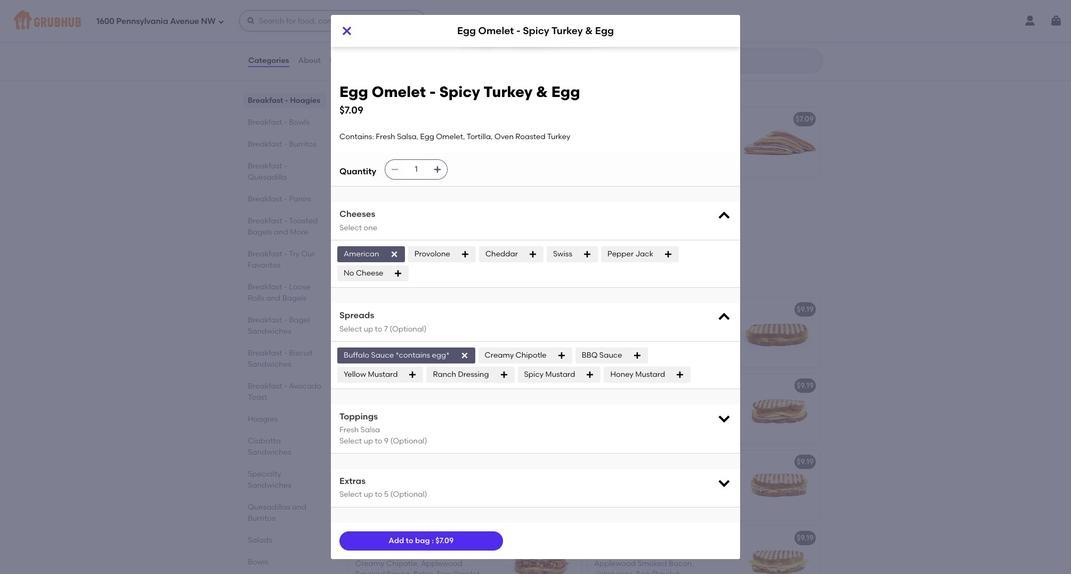 Task type: locate. For each thing, give the bounding box(es) containing it.
hoagies up "ciabatta"
[[248, 415, 278, 424]]

contains: panini bread, applewood smoked bacon, egg omelet
[[356, 320, 483, 340]]

egg inside contains: panini bread, egg omelet, sausage patty
[[681, 472, 695, 481]]

up left 5
[[364, 490, 373, 499]]

1 vertical spatial breakfast - panini
[[348, 274, 449, 287]]

contains: panini bread, meat, egg omelet down ham
[[356, 396, 478, 416]]

applewood inside contains: pepper jack, panini bread, creamy chipotle, applewood smoked bacon, salsa, egg omelet
[[421, 559, 463, 568]]

burritos down quesadillas
[[248, 514, 276, 523]]

svg image for honey mustard
[[676, 370, 685, 379]]

4 sandwiches from the top
[[248, 481, 292, 490]]

0 horizontal spatial tortilla,
[[356, 217, 382, 226]]

contains: for $9.19 egg omelet - egg image
[[595, 320, 629, 329]]

sauce for bbq
[[600, 351, 623, 360]]

burrito
[[412, 26, 436, 35]]

mustard
[[368, 370, 398, 379], [546, 370, 576, 379], [636, 370, 666, 379]]

bread, inside contains: pepper jack, panini bread, creamy chipotle, applewood smoked bacon, salsa, egg omelet
[[466, 549, 489, 558]]

0 vertical spatial bagels
[[248, 228, 272, 237]]

up left 7
[[364, 324, 373, 334]]

breakfast up breakfast - toasted bagels and more
[[248, 195, 282, 204]]

and
[[274, 228, 288, 237], [266, 294, 281, 303], [292, 503, 307, 512]]

burritos down breakfast - bowls tab
[[289, 140, 317, 149]]

salsa, inside contains: cheddar, fresh salsa, egg omelet, tortilla burrito
[[449, 15, 470, 24]]

breakfast inside breakfast - biscuit sandwiches
[[248, 349, 282, 358]]

0 vertical spatial up
[[364, 324, 373, 334]]

0 vertical spatial (optional)
[[390, 324, 427, 334]]

(optional) right 7
[[390, 324, 427, 334]]

spicy inside egg omelet - spicy turkey & egg $7.09
[[440, 83, 481, 101]]

svg image for no cheese
[[394, 269, 403, 278]]

egg omelet - egg
[[356, 0, 420, 9], [595, 305, 659, 314]]

contains: garlic aioli, plain cream cheese, spinach, tomato, egg omelet, tortilla, oven roasted turkey
[[356, 129, 490, 160]]

egg omelet - applewood smoked bacon
[[356, 305, 504, 314]]

$9.19 for the egg omelet - spicy bacon 'image'
[[797, 534, 814, 543]]

pepper left jack
[[608, 249, 634, 259]]

egg omelet - egg up cheddar,
[[356, 0, 420, 9]]

bacon, inside contains: panini bread, applewood smoked bacon, egg omelet
[[387, 331, 412, 340]]

breakfast inside 'breakfast - loose rolls and bagels'
[[248, 283, 282, 292]]

oven inside contains: garlic aioli, plain cream cheese, spinach, tomato, egg omelet, tortilla, oven roasted turkey
[[414, 151, 433, 160]]

0 horizontal spatial jack,
[[420, 549, 440, 558]]

breakfast - panini up egg omelet - applewood smoked bacon
[[348, 274, 449, 287]]

breakfast inside breakfast - try our favorites
[[248, 250, 282, 259]]

turkey inside egg omelet - spicy turkey & egg $7.09
[[484, 83, 533, 101]]

contains: pepper jack, panini bread, creamy chipotle, applewood smoked bacon, salsa, egg omelet
[[356, 549, 489, 574]]

breakfast inside breakfast - avocado toast
[[248, 382, 282, 391]]

applewood down egg omelet - applewood smoked bacon
[[442, 320, 483, 329]]

$7.09 inside button
[[796, 114, 814, 123]]

breakfast up rolls at the bottom
[[248, 283, 282, 292]]

1 vertical spatial quesadilla
[[248, 173, 287, 182]]

salsa, inside contains: pepper jack, panini bread, creamy chipotle, applewood smoked bacon, salsa, egg omelet
[[414, 570, 435, 574]]

1 jack, from the left
[[420, 549, 440, 558]]

0 horizontal spatial creamy
[[356, 559, 385, 568]]

1 horizontal spatial egg omelet - egg image
[[741, 298, 821, 367]]

contains: up toppings
[[356, 396, 390, 405]]

contains: inside contains: pepper jack, panini bread, creamy chipotle, applewood smoked bacon, salsa, egg omelet
[[356, 549, 390, 558]]

1 sandwiches from the top
[[248, 327, 292, 336]]

2 vertical spatial spicy
[[524, 370, 544, 379]]

0 vertical spatial egg omelet - egg
[[356, 0, 420, 9]]

*contains
[[396, 351, 430, 360]]

select down salsa
[[340, 437, 362, 446]]

contains: fresh salsa, egg omelet, tortilla, oven roasted turkey up provolone on the top left of page
[[356, 206, 481, 226]]

contains: panini bread, meat, egg omelet down egg omelet - honey smoked turkey
[[595, 396, 717, 416]]

2 sauce from the left
[[600, 351, 623, 360]]

breakfast down "breakfast - bowls"
[[248, 140, 282, 149]]

contains: panini bread, meat, egg omelet for ham
[[356, 396, 478, 416]]

bacon
[[481, 305, 504, 314], [479, 534, 502, 543]]

1 mustard from the left
[[368, 370, 398, 379]]

1 vertical spatial garlic
[[392, 129, 414, 139]]

1 horizontal spatial chipotle
[[516, 351, 547, 360]]

0 horizontal spatial &
[[486, 114, 492, 123]]

tortilla, right plain
[[467, 132, 493, 141]]

bacon, inside contains: pepper jack, panini bread, applewood smoked bacon, jalapenos, egg omelet
[[669, 559, 694, 568]]

pepper inside contains: pepper jack, panini bread, applewood smoked bacon, jalapenos, egg omelet
[[631, 549, 657, 558]]

breakfast for breakfast - toasted bagels and more 'tab'
[[248, 216, 282, 226]]

5
[[384, 490, 389, 499]]

2 select from the top
[[340, 324, 362, 334]]

rolls
[[248, 294, 264, 303]]

0 vertical spatial spicy
[[523, 25, 550, 37]]

egg inside contains: cheddar, fresh salsa, egg omelet, tortilla burrito
[[472, 15, 486, 24]]

bagels up the favorites in the left top of the page
[[248, 228, 272, 237]]

$9.19 for the egg omelet - ham image
[[558, 381, 575, 390]]

to
[[375, 324, 383, 334], [375, 437, 383, 446], [375, 490, 383, 499], [406, 536, 414, 545]]

breakfast inside breakfast - bagel sandwiches
[[248, 316, 282, 325]]

sandwiches down the specialty
[[248, 481, 292, 490]]

sandwiches
[[248, 327, 292, 336], [248, 360, 292, 369], [248, 448, 292, 457], [248, 481, 292, 490]]

2 mustard from the left
[[546, 370, 576, 379]]

omelet
[[372, 0, 399, 9], [479, 25, 514, 37], [372, 83, 426, 101], [372, 114, 399, 123], [372, 305, 399, 314], [611, 305, 638, 314], [696, 320, 723, 329], [430, 331, 457, 340], [372, 381, 399, 390], [611, 381, 638, 390], [356, 407, 383, 416], [595, 407, 622, 416], [356, 483, 383, 492], [372, 534, 399, 543], [453, 570, 480, 574], [652, 570, 679, 574]]

1 horizontal spatial hoagies
[[290, 96, 320, 105]]

select down extras
[[340, 490, 362, 499]]

contains: up tortilla
[[356, 15, 390, 24]]

bagels down loose
[[282, 294, 307, 303]]

salads tab
[[248, 535, 323, 546]]

0 vertical spatial bowls
[[289, 118, 310, 127]]

breakfast down rolls at the bottom
[[248, 316, 282, 325]]

oven down tomato,
[[414, 151, 433, 160]]

egg omelet - southwest chipotle bacon image
[[502, 527, 582, 574]]

breakfast up the favorites in the left top of the page
[[248, 250, 282, 259]]

2 horizontal spatial $7.09
[[796, 114, 814, 123]]

0 vertical spatial hoagies
[[290, 96, 320, 105]]

breakfast for breakfast - avocado toast tab
[[248, 382, 282, 391]]

0 horizontal spatial bowls
[[248, 558, 269, 567]]

chipotle
[[516, 351, 547, 360], [445, 534, 477, 543]]

contains: inside contains: garlic aioli, plain cream cheese, spinach, tomato, egg omelet, tortilla, oven roasted turkey
[[356, 129, 390, 139]]

3 select from the top
[[340, 437, 362, 446]]

breakfast - burritos tab
[[248, 139, 323, 150]]

1 vertical spatial egg omelet - egg
[[595, 305, 659, 314]]

4 select from the top
[[340, 490, 362, 499]]

1 vertical spatial bagels
[[282, 294, 307, 303]]

1 select from the top
[[340, 223, 362, 232]]

tortilla, down 'spinach,'
[[386, 151, 412, 160]]

quesadilla up egg omelet - garlic smoked turkey & egg
[[413, 83, 474, 97]]

to inside toppings fresh salsa select up to 9 (optional)
[[375, 437, 383, 446]]

southwest
[[405, 534, 444, 543]]

1 vertical spatial up
[[364, 437, 373, 446]]

1 vertical spatial tortilla,
[[386, 151, 412, 160]]

1 horizontal spatial sauce
[[600, 351, 623, 360]]

3 mustard from the left
[[636, 370, 666, 379]]

1 up from the top
[[364, 324, 373, 334]]

$9.19
[[558, 305, 575, 314], [797, 305, 814, 314], [558, 381, 575, 390], [797, 381, 814, 390], [797, 457, 814, 466], [797, 534, 814, 543]]

quesadillas and burritos tab
[[248, 502, 323, 524]]

smoked for egg omelet - garlic smoked turkey & egg
[[430, 114, 459, 123]]

applewood up jalapenos,
[[595, 559, 636, 568]]

bowls down the salads
[[248, 558, 269, 567]]

(optional) right "9"
[[391, 437, 427, 446]]

0 horizontal spatial hoagies
[[248, 415, 278, 424]]

breakfast - panini inside tab
[[248, 195, 311, 204]]

1 vertical spatial bacon
[[479, 534, 502, 543]]

0 horizontal spatial oven
[[384, 217, 403, 226]]

contains: fresh salsa, egg omelet, tortilla, oven roasted turkey button
[[349, 184, 582, 253]]

0 horizontal spatial burritos
[[248, 514, 276, 523]]

garlic up 'spinach,'
[[392, 129, 414, 139]]

honey
[[611, 370, 634, 379], [644, 381, 668, 390]]

1 vertical spatial spicy
[[440, 83, 481, 101]]

contains: fresh salsa, egg omelet, tortilla, oven roasted turkey down egg omelet - garlic smoked turkey & egg
[[340, 132, 571, 141]]

1 sauce from the left
[[371, 351, 394, 360]]

0 vertical spatial chipotle
[[516, 351, 547, 360]]

0 horizontal spatial mustard
[[368, 370, 398, 379]]

and for bagels
[[266, 294, 281, 303]]

2 vertical spatial oven
[[384, 217, 403, 226]]

toast
[[248, 393, 267, 402]]

categories button
[[248, 42, 290, 80]]

1 vertical spatial contains: fresh salsa, egg omelet, tortilla, oven roasted turkey
[[356, 206, 481, 226]]

and right rolls at the bottom
[[266, 294, 281, 303]]

0 vertical spatial roasted
[[516, 132, 546, 141]]

contains: up jalapenos,
[[595, 549, 629, 558]]

mustard for spicy mustard
[[546, 370, 576, 379]]

pepper
[[608, 249, 634, 259], [392, 549, 418, 558], [631, 549, 657, 558]]

mustard up egg omelet - honey smoked turkey
[[636, 370, 666, 379]]

breakfast - loose rolls and bagels
[[248, 283, 310, 303]]

oven inside contains: fresh salsa, egg omelet, tortilla, oven roasted turkey
[[384, 217, 403, 226]]

breakfast - quesadilla tab
[[248, 161, 323, 183]]

0 horizontal spatial quesadilla
[[248, 173, 287, 182]]

1 horizontal spatial burritos
[[289, 140, 317, 149]]

2 vertical spatial and
[[292, 503, 307, 512]]

0 vertical spatial oven
[[495, 132, 514, 141]]

garlic up aioli, at the left top
[[405, 114, 428, 123]]

contains: for egg omelet - southwest chipotle bacon image
[[356, 549, 390, 558]]

to inside spreads select up to 7 (optional)
[[375, 324, 383, 334]]

contains: up the 'sausage'
[[595, 472, 629, 481]]

to left 5
[[375, 490, 383, 499]]

(optional) inside spreads select up to 7 (optional)
[[390, 324, 427, 334]]

2 vertical spatial bacon,
[[387, 570, 412, 574]]

cheese,
[[356, 140, 385, 149]]

smoked for contains: panini bread, applewood smoked bacon, egg omelet
[[356, 331, 385, 340]]

2 vertical spatial &
[[486, 114, 492, 123]]

quesadilla
[[413, 83, 474, 97], [248, 173, 287, 182]]

contains: down add
[[356, 549, 390, 558]]

2 sandwiches from the top
[[248, 360, 292, 369]]

2 horizontal spatial tortilla,
[[467, 132, 493, 141]]

sauce right bbq
[[600, 351, 623, 360]]

contains: inside contains: cheddar, fresh salsa, egg omelet, tortilla burrito
[[356, 15, 390, 24]]

1 horizontal spatial bowls
[[289, 118, 310, 127]]

1 vertical spatial and
[[266, 294, 281, 303]]

breakfast up toast at the bottom of the page
[[248, 382, 282, 391]]

select inside spreads select up to 7 (optional)
[[340, 324, 362, 334]]

salsa,
[[449, 15, 470, 24], [397, 132, 419, 141], [413, 206, 435, 215], [414, 570, 435, 574]]

salsa, right cheddar,
[[449, 15, 470, 24]]

about
[[298, 56, 321, 65]]

0 horizontal spatial breakfast - quesadilla
[[248, 162, 287, 182]]

2 vertical spatial roasted
[[405, 217, 435, 226]]

creamy
[[485, 351, 514, 360], [356, 559, 385, 568]]

sauce up yellow mustard
[[371, 351, 394, 360]]

sandwiches down "ciabatta"
[[248, 448, 292, 457]]

to left "9"
[[375, 437, 383, 446]]

sausage
[[595, 483, 626, 492]]

1 horizontal spatial quesadilla
[[413, 83, 474, 97]]

0 vertical spatial honey
[[611, 370, 634, 379]]

toppings
[[340, 412, 378, 422]]

buffalo sauce *contains egg*
[[344, 351, 450, 360]]

breakfast up "breakfast - bowls"
[[248, 96, 283, 105]]

contains: up "one"
[[356, 206, 390, 215]]

fresh up burrito
[[428, 15, 447, 24]]

bacon for contains: pepper jack, panini bread, creamy chipotle, applewood smoked bacon, salsa, egg omelet
[[479, 534, 502, 543]]

contains: inside contains: pepper jack, panini bread, applewood smoked bacon, jalapenos, egg omelet
[[595, 549, 629, 558]]

panini inside contains: panini bread, egg omelet, sausage patty
[[631, 472, 653, 481]]

meat, inside button
[[442, 472, 462, 481]]

more
[[290, 228, 309, 237]]

and right quesadillas
[[292, 503, 307, 512]]

1 vertical spatial roasted
[[435, 151, 465, 160]]

:
[[432, 536, 434, 545]]

svg image for pepper jack
[[664, 250, 673, 259]]

contains: up cheese,
[[356, 129, 390, 139]]

sandwiches inside specialty sandwiches tab
[[248, 481, 292, 490]]

0 vertical spatial bacon,
[[387, 331, 412, 340]]

garlic
[[405, 114, 428, 123], [392, 129, 414, 139]]

reviews button
[[330, 42, 360, 80]]

turkey
[[552, 25, 583, 37], [484, 83, 533, 101], [461, 114, 485, 123], [548, 132, 571, 141], [467, 151, 490, 160], [436, 217, 459, 226], [701, 381, 724, 390]]

breakfast - quesadilla down breakfast - burritos
[[248, 162, 287, 182]]

breakfast - quesadilla up egg omelet - garlic smoked turkey & egg
[[348, 83, 474, 97]]

smoked
[[430, 114, 459, 123], [449, 305, 479, 314], [356, 331, 385, 340], [669, 381, 699, 390], [638, 559, 667, 568], [356, 570, 385, 574]]

sandwiches up breakfast - biscuit sandwiches
[[248, 327, 292, 336]]

and left more
[[274, 228, 288, 237]]

fresh left aioli, at the left top
[[376, 132, 395, 141]]

salsa, inside contains: fresh salsa, egg omelet, tortilla, oven roasted turkey button
[[413, 206, 435, 215]]

1 horizontal spatial honey
[[644, 381, 668, 390]]

applewood down :
[[421, 559, 463, 568]]

pepper up chipotle,
[[392, 549, 418, 558]]

fresh inside toppings fresh salsa select up to 9 (optional)
[[340, 426, 359, 435]]

extras select up to 5 (optional)
[[340, 476, 428, 499]]

0 horizontal spatial $7.09
[[340, 104, 364, 116]]

$9.19 for the egg omelet - sausage patty image
[[797, 457, 814, 466]]

2 horizontal spatial oven
[[495, 132, 514, 141]]

1 vertical spatial burritos
[[248, 514, 276, 523]]

bowls down breakfast - hoagies tab
[[289, 118, 310, 127]]

1 horizontal spatial roasted
[[435, 151, 465, 160]]

select
[[340, 223, 362, 232], [340, 324, 362, 334], [340, 437, 362, 446], [340, 490, 362, 499]]

to left bag
[[406, 536, 414, 545]]

contains: for egg omelet - honey smoked turkey image
[[595, 396, 629, 405]]

select inside extras select up to 5 (optional)
[[340, 490, 362, 499]]

2 vertical spatial tortilla,
[[356, 217, 382, 226]]

contains: fresh salsa, egg omelet, tortilla, oven roasted turkey inside button
[[356, 206, 481, 226]]

up down salsa
[[364, 437, 373, 446]]

egg inside contains: pepper jack, panini bread, applewood smoked bacon, jalapenos, egg omelet
[[637, 570, 651, 574]]

breakfast - toasted bagels and more
[[248, 216, 318, 237]]

bagels inside breakfast - toasted bagels and more
[[248, 228, 272, 237]]

contains: inside contains: panini bread, applewood smoked bacon, egg omelet
[[356, 320, 390, 329]]

1 horizontal spatial jack,
[[659, 549, 679, 558]]

mustard up egg omelet - ham on the left of the page
[[368, 370, 398, 379]]

- inside breakfast - biscuit sandwiches
[[284, 349, 287, 358]]

breakfast for the breakfast - loose rolls and bagels tab
[[248, 283, 282, 292]]

mustard down egg omelet - applewood smoked bacon image
[[546, 370, 576, 379]]

0 horizontal spatial roasted
[[405, 217, 435, 226]]

up
[[364, 324, 373, 334], [364, 437, 373, 446], [364, 490, 373, 499]]

3 sandwiches from the top
[[248, 448, 292, 457]]

& for egg omelet - spicy turkey & egg $7.09
[[536, 83, 548, 101]]

$7.09
[[340, 104, 364, 116], [796, 114, 814, 123], [436, 536, 454, 545]]

fresh down input item quantity number field
[[392, 206, 411, 215]]

contains: up buffalo
[[356, 320, 390, 329]]

svg image
[[583, 250, 592, 259], [664, 250, 673, 259], [394, 269, 403, 278], [558, 351, 566, 360], [409, 370, 417, 379], [500, 370, 508, 379], [676, 370, 685, 379], [717, 476, 732, 491]]

1 horizontal spatial mustard
[[546, 370, 576, 379]]

contains: inside contains: panini bread, egg omelet, sausage patty
[[595, 472, 629, 481]]

omelet inside contains: pepper jack, panini bread, applewood smoked bacon, jalapenos, egg omelet
[[652, 570, 679, 574]]

breakfast for the breakfast - bagel sandwiches tab
[[248, 316, 282, 325]]

pepper inside contains: pepper jack, panini bread, creamy chipotle, applewood smoked bacon, salsa, egg omelet
[[392, 549, 418, 558]]

1 vertical spatial breakfast - quesadilla
[[248, 162, 287, 182]]

burritos inside "quesadillas and burritos"
[[248, 514, 276, 523]]

0 vertical spatial breakfast - panini
[[248, 195, 311, 204]]

$9.19 for $9.19 egg omelet - egg image
[[797, 305, 814, 314]]

select down "cheeses"
[[340, 223, 362, 232]]

sandwiches up breakfast - avocado toast
[[248, 360, 292, 369]]

oven
[[495, 132, 514, 141], [414, 151, 433, 160], [384, 217, 403, 226]]

contains: for egg omelet - oven roasted turkey image
[[356, 472, 390, 481]]

1600 pennsylvania avenue nw
[[97, 16, 216, 26]]

contains: down honey mustard at the bottom right of the page
[[595, 396, 629, 405]]

creamy left chipotle,
[[356, 559, 385, 568]]

breakfast up breakfast - burritos
[[248, 118, 282, 127]]

roasted inside contains: fresh salsa, egg omelet, tortilla, oven roasted turkey
[[405, 217, 435, 226]]

2 jack, from the left
[[659, 549, 679, 558]]

0 horizontal spatial egg omelet - egg
[[356, 0, 420, 9]]

breakfast - burritos
[[248, 140, 317, 149]]

roasted
[[516, 132, 546, 141], [435, 151, 465, 160], [405, 217, 435, 226]]

quesadilla up breakfast - panini tab
[[248, 173, 287, 182]]

breakfast down breakfast - panini tab
[[248, 216, 282, 226]]

0 vertical spatial burritos
[[289, 140, 317, 149]]

select inside cheeses select one
[[340, 223, 362, 232]]

honey down bbq sauce
[[611, 370, 634, 379]]

egg omelet - garlic smoked turkey & egg image
[[502, 107, 582, 177]]

&
[[586, 25, 593, 37], [536, 83, 548, 101], [486, 114, 492, 123]]

0 vertical spatial egg omelet - egg image
[[502, 0, 582, 63]]

1 vertical spatial bacon,
[[669, 559, 694, 568]]

yellow
[[344, 370, 366, 379]]

main navigation navigation
[[0, 0, 1072, 42]]

2 horizontal spatial &
[[586, 25, 593, 37]]

salsa, down chipotle,
[[414, 570, 435, 574]]

0 vertical spatial creamy
[[485, 351, 514, 360]]

1 horizontal spatial tortilla,
[[386, 151, 412, 160]]

smoked inside contains: panini bread, applewood smoked bacon, egg omelet
[[356, 331, 385, 340]]

specialty sandwiches
[[248, 470, 292, 490]]

breakfast inside breakfast - toasted bagels and more
[[248, 216, 282, 226]]

3 up from the top
[[364, 490, 373, 499]]

2 up from the top
[[364, 437, 373, 446]]

and inside 'breakfast - loose rolls and bagels'
[[266, 294, 281, 303]]

to left 7
[[375, 324, 383, 334]]

contains: panini bread, meat, egg omelet down "9"
[[356, 472, 478, 492]]

egg omelet - southwest chipotle bacon
[[356, 534, 502, 543]]

pepper up jalapenos,
[[631, 549, 657, 558]]

1 horizontal spatial oven
[[414, 151, 433, 160]]

select inside toppings fresh salsa select up to 9 (optional)
[[340, 437, 362, 446]]

breakfast - panini up breakfast - toasted bagels and more
[[248, 195, 311, 204]]

categories
[[248, 56, 289, 65]]

creamy up dressing
[[485, 351, 514, 360]]

egg omelet - egg image for $5.99
[[502, 0, 582, 63]]

-
[[400, 0, 404, 9], [517, 25, 521, 37], [430, 83, 436, 101], [406, 83, 411, 97], [285, 96, 288, 105], [400, 114, 404, 123], [284, 118, 287, 127], [284, 140, 287, 149], [284, 162, 287, 171], [284, 195, 287, 204], [284, 216, 287, 226], [284, 250, 287, 259], [406, 274, 411, 287], [284, 283, 287, 292], [400, 305, 404, 314], [639, 305, 643, 314], [284, 316, 287, 325], [284, 349, 287, 358], [400, 381, 404, 390], [639, 381, 643, 390], [284, 382, 287, 391], [400, 534, 404, 543]]

1 horizontal spatial &
[[536, 83, 548, 101]]

oven right cream
[[495, 132, 514, 141]]

bagels
[[248, 228, 272, 237], [282, 294, 307, 303]]

salsa, down input item quantity number field
[[413, 206, 435, 215]]

(optional) inside extras select up to 5 (optional)
[[391, 490, 428, 499]]

egg omelet - egg up contains: panini bread, egg omelet
[[595, 305, 659, 314]]

cheddar
[[486, 249, 518, 259]]

0 vertical spatial garlic
[[405, 114, 428, 123]]

0 vertical spatial bacon
[[481, 305, 504, 314]]

bread, inside contains: panini bread, applewood smoked bacon, egg omelet
[[416, 320, 440, 329]]

tortilla,
[[467, 132, 493, 141], [386, 151, 412, 160], [356, 217, 382, 226]]

0 horizontal spatial sauce
[[371, 351, 394, 360]]

0 horizontal spatial bagels
[[248, 228, 272, 237]]

up for extras
[[364, 490, 373, 499]]

2 vertical spatial (optional)
[[391, 490, 428, 499]]

1 vertical spatial creamy
[[356, 559, 385, 568]]

0 vertical spatial and
[[274, 228, 288, 237]]

svg image
[[1050, 14, 1063, 27], [247, 17, 255, 25], [218, 18, 224, 25], [341, 25, 354, 37], [391, 165, 400, 174], [434, 165, 442, 174], [717, 209, 732, 224], [390, 250, 399, 259], [461, 250, 470, 259], [529, 250, 537, 259], [717, 310, 732, 325], [460, 351, 469, 360], [633, 351, 642, 360], [586, 370, 595, 379], [717, 411, 732, 426]]

1 horizontal spatial breakfast - quesadilla
[[348, 83, 474, 97]]

1 vertical spatial oven
[[414, 151, 433, 160]]

omelet,
[[356, 26, 385, 35], [436, 132, 465, 141], [356, 151, 385, 160], [452, 206, 481, 215], [696, 472, 725, 481]]

breakfast down breakfast - bagel sandwiches
[[248, 349, 282, 358]]

mustard for honey mustard
[[636, 370, 666, 379]]

jack, inside contains: pepper jack, panini bread, creamy chipotle, applewood smoked bacon, salsa, egg omelet
[[420, 549, 440, 558]]

applewood inside contains: pepper jack, panini bread, applewood smoked bacon, jalapenos, egg omelet
[[595, 559, 636, 568]]

tortilla, up american
[[356, 217, 382, 226]]

1 horizontal spatial bagels
[[282, 294, 307, 303]]

0 vertical spatial &
[[586, 25, 593, 37]]

svg image for swiss
[[583, 250, 592, 259]]

0 horizontal spatial chipotle
[[445, 534, 477, 543]]

breakfast down breakfast - burritos
[[248, 162, 282, 171]]

contains: panini bread, meat, egg omelet
[[356, 396, 478, 416], [595, 396, 717, 416], [356, 472, 478, 492]]

bagel
[[289, 316, 310, 325]]

turkey inside contains: fresh salsa, egg omelet, tortilla, oven roasted turkey
[[436, 217, 459, 226]]

select down spreads
[[340, 324, 362, 334]]

fresh down toppings
[[340, 426, 359, 435]]

1 vertical spatial egg omelet - egg image
[[741, 298, 821, 367]]

- inside breakfast - hoagies tab
[[285, 96, 288, 105]]

breakfast - panini
[[248, 195, 311, 204], [348, 274, 449, 287]]

egg omelet - spicy bacon image
[[741, 527, 821, 574]]

jack, inside contains: pepper jack, panini bread, applewood smoked bacon, jalapenos, egg omelet
[[659, 549, 679, 558]]

1 horizontal spatial breakfast - panini
[[348, 274, 449, 287]]

1 vertical spatial (optional)
[[391, 437, 427, 446]]

egg omelet - egg image
[[502, 0, 582, 63], [741, 298, 821, 367]]

garlic inside contains: garlic aioli, plain cream cheese, spinach, tomato, egg omelet, tortilla, oven roasted turkey
[[392, 129, 414, 139]]

omelet, inside contains: panini bread, egg omelet, sausage patty
[[696, 472, 725, 481]]

2 horizontal spatial mustard
[[636, 370, 666, 379]]

contains: up bbq sauce
[[595, 320, 629, 329]]

biscuit
[[289, 349, 313, 358]]

honey down honey mustard at the bottom right of the page
[[644, 381, 668, 390]]

up inside spreads select up to 7 (optional)
[[364, 324, 373, 334]]

omelet, inside contains: cheddar, fresh salsa, egg omelet, tortilla burrito
[[356, 26, 385, 35]]

ham
[[405, 381, 423, 390]]

(optional) right 5
[[391, 490, 428, 499]]

2 vertical spatial up
[[364, 490, 373, 499]]

hoagies up breakfast - bowls tab
[[290, 96, 320, 105]]

chipotle right :
[[445, 534, 477, 543]]

no cheese
[[344, 269, 384, 278]]

contains: up 5
[[356, 472, 390, 481]]

0 horizontal spatial egg omelet - egg image
[[502, 0, 582, 63]]

smoked for egg omelet - honey smoked turkey
[[669, 381, 699, 390]]

breakfast for the breakfast - burritos tab on the left top of the page
[[248, 140, 282, 149]]

bag
[[415, 536, 430, 545]]

1 vertical spatial &
[[536, 83, 548, 101]]

chipotle up spicy mustard
[[516, 351, 547, 360]]

oven right "one"
[[384, 217, 403, 226]]



Task type: vqa. For each thing, say whether or not it's contained in the screenshot.
See to the left
no



Task type: describe. For each thing, give the bounding box(es) containing it.
tomato,
[[420, 140, 450, 149]]

egg inside contains: panini bread, applewood smoked bacon, egg omelet
[[414, 331, 428, 340]]

omelet, inside contains: garlic aioli, plain cream cheese, spinach, tomato, egg omelet, tortilla, oven roasted turkey
[[356, 151, 385, 160]]

hoagies tab
[[248, 414, 323, 425]]

breakfast - try our favorites tab
[[248, 248, 323, 271]]

bbq
[[582, 351, 598, 360]]

loose
[[289, 283, 310, 292]]

breakfast - hoagies tab
[[248, 95, 323, 106]]

omelet inside contains: pepper jack, panini bread, creamy chipotle, applewood smoked bacon, salsa, egg omelet
[[453, 570, 480, 574]]

- inside the breakfast - burritos tab
[[284, 140, 287, 149]]

breakfast for breakfast - panini tab
[[248, 195, 282, 204]]

smoked for egg omelet - applewood smoked bacon
[[449, 305, 479, 314]]

0 horizontal spatial honey
[[611, 370, 634, 379]]

breakfast - bagel sandwiches tab
[[248, 315, 323, 337]]

& for egg omelet - spicy turkey & egg
[[586, 25, 593, 37]]

plain
[[435, 129, 453, 139]]

egg omelet - honey smoked turkey
[[595, 381, 724, 390]]

egg*
[[432, 351, 450, 360]]

jack, for bacon,
[[659, 549, 679, 558]]

contains: pepper jack, panini bread, applewood smoked bacon, jalapenos, egg omelet
[[595, 549, 728, 574]]

1 vertical spatial bowls
[[248, 558, 269, 567]]

cheese
[[356, 269, 384, 278]]

breakfast - try our favorites
[[248, 250, 315, 270]]

smoked inside contains: pepper jack, panini bread, applewood smoked bacon, jalapenos, egg omelet
[[638, 559, 667, 568]]

- inside breakfast - bowls tab
[[284, 118, 287, 127]]

smoked inside contains: pepper jack, panini bread, creamy chipotle, applewood smoked bacon, salsa, egg omelet
[[356, 570, 385, 574]]

fresh inside contains: cheddar, fresh salsa, egg omelet, tortilla burrito
[[428, 15, 447, 24]]

breakfast - bowls tab
[[248, 117, 323, 128]]

breakfast - biscuit sandwiches tab
[[248, 348, 323, 370]]

cheeses
[[340, 209, 376, 219]]

contains: for the egg omelet - sausage patty image
[[595, 472, 629, 481]]

svg image for yellow mustard
[[409, 370, 417, 379]]

panini inside contains: pepper jack, panini bread, applewood smoked bacon, jalapenos, egg omelet
[[681, 549, 703, 558]]

1 horizontal spatial egg omelet - egg
[[595, 305, 659, 314]]

- inside breakfast - toasted bagels and more
[[284, 216, 287, 226]]

omelet inside egg omelet - spicy turkey & egg $7.09
[[372, 83, 426, 101]]

chipotle,
[[387, 559, 419, 568]]

tortilla, inside contains: garlic aioli, plain cream cheese, spinach, tomato, egg omelet, tortilla, oven roasted turkey
[[386, 151, 412, 160]]

breakfast down american
[[348, 274, 403, 287]]

about button
[[298, 42, 322, 80]]

specialty sandwiches tab
[[248, 469, 323, 491]]

extras
[[340, 476, 366, 486]]

contains: up quantity on the top of the page
[[340, 132, 374, 141]]

sandwiches inside breakfast - biscuit sandwiches
[[248, 360, 292, 369]]

and inside "quesadillas and burritos"
[[292, 503, 307, 512]]

breakfast for breakfast - bowls tab
[[248, 118, 282, 127]]

- inside breakfast - panini tab
[[284, 195, 287, 204]]

select for cheeses
[[340, 223, 362, 232]]

$7.09 button
[[588, 107, 821, 177]]

pepper for contains: pepper jack, panini bread, applewood smoked bacon, jalapenos, egg omelet
[[631, 549, 657, 558]]

egg omelet - spicy turkey & egg
[[457, 25, 614, 37]]

contains: panini bread, meat, egg omelet inside button
[[356, 472, 478, 492]]

quesadillas
[[248, 503, 290, 512]]

ranch dressing
[[433, 370, 489, 379]]

bowls tab
[[248, 557, 323, 568]]

toppings fresh salsa select up to 9 (optional)
[[340, 412, 427, 446]]

contains: for the egg omelet - ham image
[[356, 396, 390, 405]]

0 vertical spatial breakfast - quesadilla
[[348, 83, 474, 97]]

contains: panini bread, egg omelet, sausage patty
[[595, 472, 725, 492]]

american
[[344, 249, 379, 259]]

breakfast - toasted bagels and more tab
[[248, 215, 323, 238]]

$7.09 inside egg omelet - spicy turkey & egg $7.09
[[340, 104, 364, 116]]

egg omelet - honey smoked turkey image
[[741, 374, 821, 443]]

1 horizontal spatial $7.09
[[436, 536, 454, 545]]

turkey inside contains: garlic aioli, plain cream cheese, spinach, tomato, egg omelet, tortilla, oven roasted turkey
[[467, 151, 490, 160]]

9
[[384, 437, 389, 446]]

quesadillas and burritos
[[248, 503, 307, 523]]

roasted inside contains: garlic aioli, plain cream cheese, spinach, tomato, egg omelet, tortilla, oven roasted turkey
[[435, 151, 465, 160]]

svg image for creamy chipotle
[[558, 351, 566, 360]]

up for spreads
[[364, 324, 373, 334]]

panini inside button
[[392, 472, 414, 481]]

jalapenos,
[[595, 570, 635, 574]]

bread, inside contains: panini bread, egg omelet, sausage patty
[[655, 472, 679, 481]]

and for more
[[274, 228, 288, 237]]

breakfast - avocado toast tab
[[248, 381, 323, 403]]

1 horizontal spatial creamy
[[485, 351, 514, 360]]

spicy mustard
[[524, 370, 576, 379]]

omelet inside contains: panini bread, applewood smoked bacon, egg omelet
[[430, 331, 457, 340]]

spinach,
[[387, 140, 418, 149]]

up inside toppings fresh salsa select up to 9 (optional)
[[364, 437, 373, 446]]

egg inside contains: fresh salsa, egg omelet, tortilla, oven roasted turkey
[[436, 206, 451, 215]]

omelet inside button
[[356, 483, 383, 492]]

0 vertical spatial contains: fresh salsa, egg omelet, tortilla, oven roasted turkey
[[340, 132, 571, 141]]

breakfast - hoagies
[[248, 96, 320, 105]]

bbq sauce
[[582, 351, 623, 360]]

bacon, inside contains: pepper jack, panini bread, creamy chipotle, applewood smoked bacon, salsa, egg omelet
[[387, 570, 412, 574]]

egg omelet - garlic smoked turkey & egg
[[356, 114, 508, 123]]

contains: for egg omelet - applewood smoked bacon image
[[356, 320, 390, 329]]

contains: panini bread, meat, egg omelet for honey
[[595, 396, 717, 416]]

sandwiches inside ciabatta sandwiches tab
[[248, 448, 292, 457]]

pepper jack
[[608, 249, 654, 259]]

sauce for buffalo
[[371, 351, 394, 360]]

$9.19 for egg omelet - honey smoked turkey image
[[797, 381, 814, 390]]

swiss
[[553, 249, 573, 259]]

breakfast - biscuit sandwiches
[[248, 349, 313, 369]]

breakfast - avocado toast
[[248, 382, 322, 402]]

ciabatta
[[248, 437, 281, 446]]

nw
[[201, 16, 216, 26]]

our
[[302, 250, 315, 259]]

toasted
[[289, 216, 318, 226]]

bread, inside button
[[416, 472, 440, 481]]

svg image for ranch dressing
[[500, 370, 508, 379]]

one
[[364, 223, 378, 232]]

avenue
[[170, 16, 199, 26]]

add
[[389, 536, 404, 545]]

egg omelet - ham
[[356, 381, 423, 390]]

contains: for 'egg omelet - garlic smoked turkey & egg' image
[[356, 129, 390, 139]]

ciabatta sandwiches
[[248, 437, 292, 457]]

honey mustard
[[611, 370, 666, 379]]

egg omelet - spicy turkey & egg $7.09
[[340, 83, 580, 116]]

contains: for egg omelet - spicy turkey & egg image
[[356, 206, 390, 215]]

breakfast for breakfast - hoagies tab
[[248, 96, 283, 105]]

burritos for breakfast - burritos
[[289, 140, 317, 149]]

yellow mustard
[[344, 370, 398, 379]]

- inside breakfast - bagel sandwiches
[[284, 316, 287, 325]]

mustard for yellow mustard
[[368, 370, 398, 379]]

patty
[[628, 483, 647, 492]]

egg omelet - egg image for $9.19
[[741, 298, 821, 367]]

1 vertical spatial honey
[[644, 381, 668, 390]]

dressing
[[458, 370, 489, 379]]

jack, for applewood
[[420, 549, 440, 558]]

breakfast - loose rolls and bagels tab
[[248, 282, 323, 304]]

cheeses select one
[[340, 209, 378, 232]]

panini inside tab
[[289, 195, 311, 204]]

breakfast for breakfast - biscuit sandwiches tab
[[248, 349, 282, 358]]

egg omelet - spicy turkey & egg image
[[502, 184, 582, 253]]

quesadilla inside tab
[[248, 173, 287, 182]]

spicy for egg omelet - spicy turkey & egg
[[523, 25, 550, 37]]

try
[[289, 250, 300, 259]]

specialty
[[248, 470, 281, 479]]

ciabatta sandwiches tab
[[248, 436, 323, 458]]

creamy inside contains: pepper jack, panini bread, creamy chipotle, applewood smoked bacon, salsa, egg omelet
[[356, 559, 385, 568]]

egg omelet - ham image
[[502, 374, 582, 443]]

pennsylvania
[[116, 16, 168, 26]]

egg omelet - ham & egg image
[[741, 107, 821, 177]]

Input item quantity number field
[[405, 160, 428, 179]]

meat, for honey
[[681, 396, 701, 405]]

to inside extras select up to 5 (optional)
[[375, 490, 383, 499]]

2 horizontal spatial roasted
[[516, 132, 546, 141]]

creamy chipotle
[[485, 351, 547, 360]]

contains: cheddar, fresh salsa, egg omelet, tortilla burrito
[[356, 15, 486, 35]]

- inside egg omelet - spicy turkey & egg $7.09
[[430, 83, 436, 101]]

spreads
[[340, 310, 375, 320]]

1600
[[97, 16, 115, 26]]

- inside 'breakfast - loose rolls and bagels'
[[284, 283, 287, 292]]

breakfast for breakfast - try our favorites 'tab'
[[248, 250, 282, 259]]

spicy for egg omelet - spicy turkey & egg $7.09
[[440, 83, 481, 101]]

1 vertical spatial chipotle
[[445, 534, 477, 543]]

ranch
[[433, 370, 456, 379]]

spreads select up to 7 (optional)
[[340, 310, 427, 334]]

select for spreads
[[340, 324, 362, 334]]

no
[[344, 269, 354, 278]]

- inside breakfast - quesadilla tab
[[284, 162, 287, 171]]

breakfast - bagel sandwiches
[[248, 316, 310, 336]]

jack
[[636, 249, 654, 259]]

select for extras
[[340, 490, 362, 499]]

bread, inside contains: pepper jack, panini bread, applewood smoked bacon, jalapenos, egg omelet
[[705, 549, 728, 558]]

egg omelet - oven roasted turkey image
[[502, 450, 582, 520]]

contains: panini bread, egg omelet
[[595, 320, 723, 329]]

egg inside contains: garlic aioli, plain cream cheese, spinach, tomato, egg omelet, tortilla, oven roasted turkey
[[452, 140, 466, 149]]

breakfast - quesadilla inside tab
[[248, 162, 287, 182]]

aioli,
[[416, 129, 433, 139]]

- inside breakfast - avocado toast
[[284, 382, 287, 391]]

applewood up contains: panini bread, applewood smoked bacon, egg omelet
[[405, 305, 448, 314]]

breakfast - panini tab
[[248, 194, 323, 205]]

contains: for egg omelet - egg image associated with $5.99
[[356, 15, 390, 24]]

contains: panini bread, meat, egg omelet button
[[349, 450, 582, 520]]

panini inside contains: panini bread, applewood smoked bacon, egg omelet
[[392, 320, 414, 329]]

applewood inside contains: panini bread, applewood smoked bacon, egg omelet
[[442, 320, 483, 329]]

bacon for contains: panini bread, applewood smoked bacon, egg omelet
[[481, 305, 504, 314]]

meat, for ham
[[442, 396, 462, 405]]

panini inside contains: pepper jack, panini bread, creamy chipotle, applewood smoked bacon, salsa, egg omelet
[[442, 549, 464, 558]]

- inside breakfast - try our favorites
[[284, 250, 287, 259]]

burritos for quesadillas and burritos
[[248, 514, 276, 523]]

0 vertical spatial quesadilla
[[413, 83, 474, 97]]

breakfast for breakfast - quesadilla tab at the left top of the page
[[248, 162, 282, 171]]

sandwiches inside breakfast - bagel sandwiches
[[248, 327, 292, 336]]

add to bag : $7.09
[[389, 536, 454, 545]]

$5.99
[[556, 0, 575, 9]]

salads
[[248, 536, 272, 545]]

bagels inside 'breakfast - loose rolls and bagels'
[[282, 294, 307, 303]]

1 vertical spatial hoagies
[[248, 415, 278, 424]]

pepper for contains: pepper jack, panini bread, creamy chipotle, applewood smoked bacon, salsa, egg omelet
[[392, 549, 418, 558]]

egg omelet - sausage patty image
[[741, 450, 821, 520]]

provolone
[[415, 249, 451, 259]]

tortilla
[[386, 26, 411, 35]]

fresh inside contains: fresh salsa, egg omelet, tortilla, oven roasted turkey
[[392, 206, 411, 215]]

salsa, left tomato,
[[397, 132, 419, 141]]

breakfast down reviews button
[[348, 83, 403, 97]]

buffalo
[[344, 351, 369, 360]]

(optional) for spreads
[[390, 324, 427, 334]]

tortilla, inside contains: fresh salsa, egg omelet, tortilla, oven roasted turkey
[[356, 217, 382, 226]]

cream
[[454, 129, 480, 139]]

cheddar,
[[392, 15, 426, 24]]

salsa
[[361, 426, 380, 435]]

(optional) inside toppings fresh salsa select up to 9 (optional)
[[391, 437, 427, 446]]

(optional) for extras
[[391, 490, 428, 499]]

omelet, inside contains: fresh salsa, egg omelet, tortilla, oven roasted turkey
[[452, 206, 481, 215]]

7
[[384, 324, 388, 334]]

breakfast - bowls
[[248, 118, 310, 127]]

egg inside contains: pepper jack, panini bread, creamy chipotle, applewood smoked bacon, salsa, egg omelet
[[437, 570, 451, 574]]

egg omelet - applewood smoked bacon image
[[502, 298, 582, 367]]



